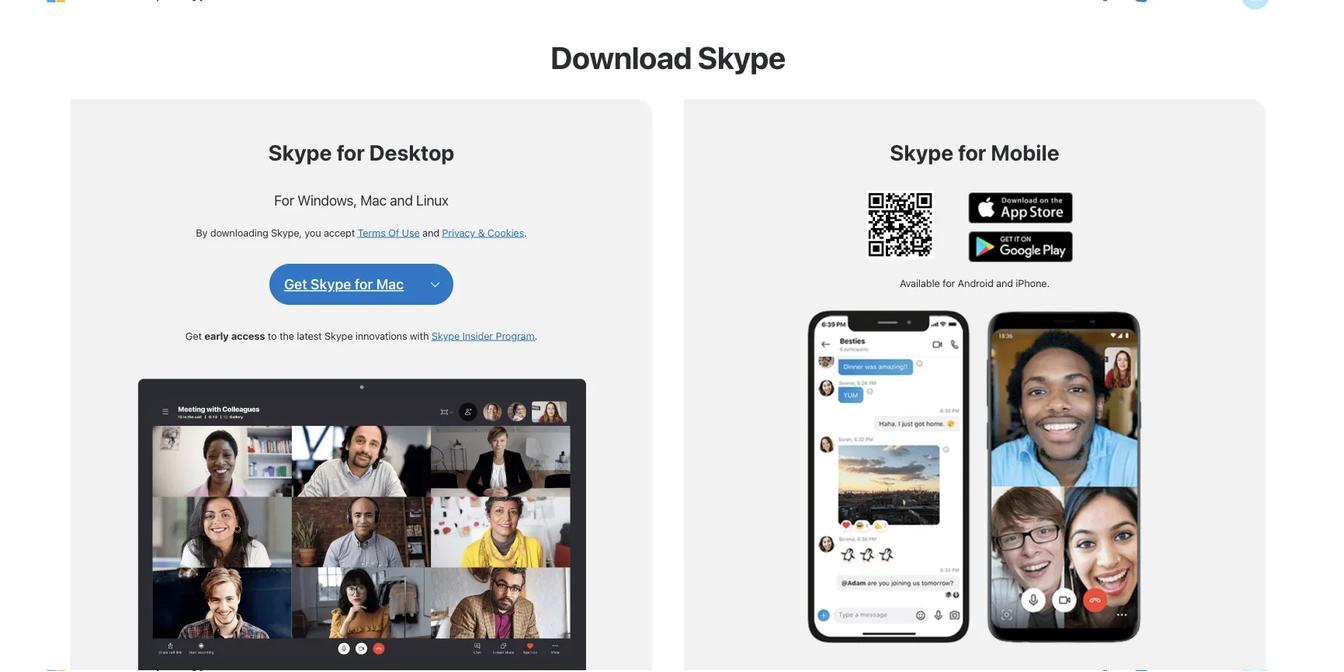 Task type: vqa. For each thing, say whether or not it's contained in the screenshot.
our
no



Task type: describe. For each thing, give the bounding box(es) containing it.
&
[[478, 227, 485, 238]]

for windows, mac and linux
[[274, 192, 449, 209]]

. for skype insider program
[[535, 330, 538, 342]]

for
[[274, 192, 294, 209]]

get it on google play image
[[969, 231, 1074, 262]]

skype on mobile device image
[[808, 306, 1142, 647]]

skype,
[[271, 227, 302, 238]]

skype for mobile
[[890, 140, 1060, 165]]

early
[[204, 330, 229, 342]]

skype for desktop
[[268, 140, 455, 165]]

for for available for android and iphone.
[[943, 278, 956, 289]]

1 horizontal spatial and
[[423, 227, 440, 238]]

to
[[268, 330, 277, 342]]

get for get early access to the latest skype innovations with skype insider program .
[[186, 330, 202, 342]]

innovations
[[356, 330, 407, 342]]

download on the appstore image
[[969, 193, 1074, 224]]

program
[[496, 330, 535, 342]]

get skype for mac
[[284, 276, 404, 293]]

privacy
[[442, 227, 475, 238]]

for for skype for desktop
[[337, 140, 365, 165]]

mobile
[[991, 140, 1060, 165]]

terms
[[358, 227, 386, 238]]

iphone.
[[1016, 278, 1050, 289]]

available for android and iphone.
[[900, 278, 1050, 289]]

get skype for mac link
[[284, 275, 404, 294]]

downloading
[[210, 227, 268, 238]]

by downloading skype, you accept terms of use and privacy & cookies .
[[196, 227, 527, 238]]

available
[[900, 278, 940, 289]]

. for privacy & cookies
[[524, 227, 527, 238]]

windows,
[[298, 192, 357, 209]]

insider
[[463, 330, 493, 342]]

access
[[231, 330, 265, 342]]

1 vertical spatial mac
[[376, 276, 404, 293]]



Task type: locate. For each thing, give the bounding box(es) containing it.
skype insider program link
[[432, 330, 535, 342]]

download
[[551, 39, 692, 76]]

privacy & cookies link
[[442, 227, 524, 238]]

for left mobile
[[959, 140, 987, 165]]

use
[[402, 227, 420, 238]]

and right use
[[423, 227, 440, 238]]

skype
[[698, 39, 786, 76], [268, 140, 332, 165], [890, 140, 954, 165], [311, 276, 351, 293], [325, 330, 353, 342], [432, 330, 460, 342]]

.
[[524, 227, 527, 238], [535, 330, 538, 342]]

linux
[[416, 192, 449, 209]]

. right &
[[524, 227, 527, 238]]

for up for windows, mac and linux
[[337, 140, 365, 165]]

1 horizontal spatial .
[[535, 330, 538, 342]]

0 horizontal spatial and
[[390, 192, 413, 209]]

get left "early"
[[186, 330, 202, 342]]

mac
[[361, 192, 387, 209], [376, 276, 404, 293]]

get
[[284, 276, 307, 293], [186, 330, 202, 342]]

and left linux
[[390, 192, 413, 209]]

0 vertical spatial and
[[390, 192, 413, 209]]

for up the get early access to the latest skype innovations with skype insider program .
[[355, 276, 373, 293]]

terms of use link
[[358, 227, 420, 238]]

mac up terms
[[361, 192, 387, 209]]

microsoft image
[[47, 0, 131, 2]]

download skype
[[551, 39, 786, 76]]

 link
[[1133, 0, 1148, 2]]

get up the
[[284, 276, 307, 293]]

download skype through qr code image
[[867, 191, 935, 259]]

menu bar
[[47, 0, 1290, 56]]

accept
[[324, 227, 355, 238]]

1 vertical spatial .
[[535, 330, 538, 342]]

0 vertical spatial get
[[284, 276, 307, 293]]

0 vertical spatial .
[[524, 227, 527, 238]]

and for for windows, mac and linux
[[390, 192, 413, 209]]

mac down the terms of use link
[[376, 276, 404, 293]]

get for get skype for mac
[[284, 276, 307, 293]]

and left iphone.
[[997, 278, 1014, 289]]

2 horizontal spatial and
[[997, 278, 1014, 289]]

the
[[280, 330, 294, 342]]

1 vertical spatial get
[[186, 330, 202, 342]]

you
[[305, 227, 321, 238]]

for
[[337, 140, 365, 165], [959, 140, 987, 165], [355, 276, 373, 293], [943, 278, 956, 289]]

latest
[[297, 330, 322, 342]]

for for skype for mobile
[[959, 140, 987, 165]]

of
[[388, 227, 399, 238]]

cookies
[[488, 227, 524, 238]]

1 horizontal spatial get
[[284, 276, 307, 293]]

0 vertical spatial mac
[[361, 192, 387, 209]]

0 horizontal spatial .
[[524, 227, 527, 238]]

1 vertical spatial and
[[423, 227, 440, 238]]

2 vertical spatial and
[[997, 278, 1014, 289]]

. right insider
[[535, 330, 538, 342]]

and for available for android and iphone.
[[997, 278, 1014, 289]]

for left android
[[943, 278, 956, 289]]

android
[[958, 278, 994, 289]]

with
[[410, 330, 429, 342]]

desktop
[[369, 140, 455, 165]]

0 horizontal spatial get
[[186, 330, 202, 342]]

by
[[196, 227, 208, 238]]

get early access to the latest skype innovations with skype insider program .
[[186, 330, 538, 342]]

and
[[390, 192, 413, 209], [423, 227, 440, 238], [997, 278, 1014, 289]]



